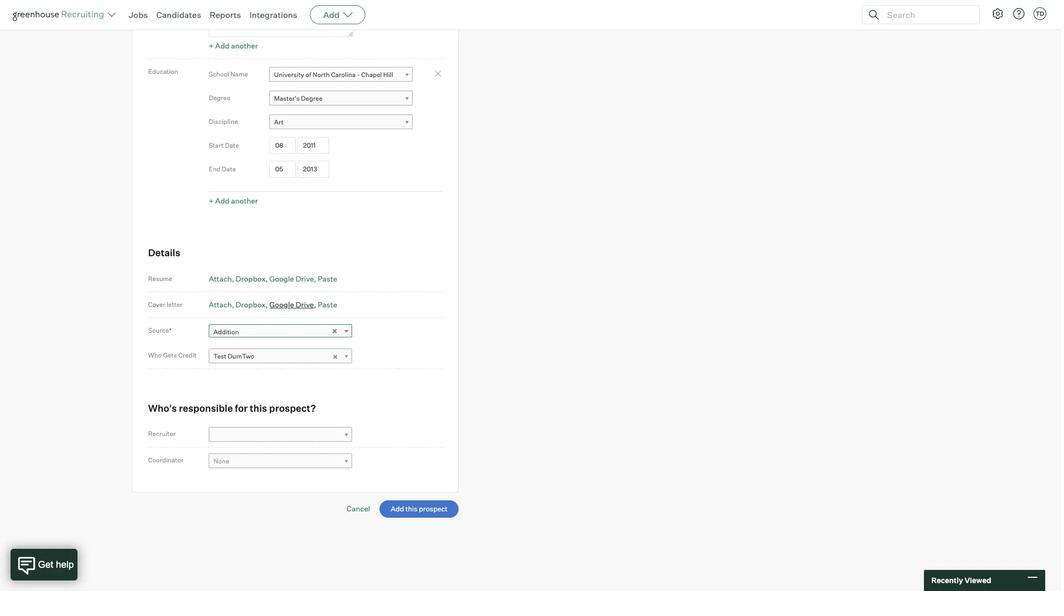 Task type: locate. For each thing, give the bounding box(es) containing it.
drive
[[296, 274, 314, 283], [296, 300, 314, 309]]

1 google from the top
[[270, 274, 294, 283]]

test
[[214, 352, 227, 360]]

+ add another up school name
[[209, 41, 258, 50]]

dumtwo
[[228, 352, 255, 360]]

+ add another link up school name
[[209, 41, 258, 50]]

+ up school
[[209, 41, 214, 50]]

0 vertical spatial add
[[323, 9, 340, 20]]

end date
[[209, 165, 236, 173]]

+ add another link for education
[[209, 196, 258, 205]]

td
[[1037, 10, 1045, 17]]

dropbox link
[[236, 274, 268, 283], [236, 300, 268, 309]]

1 vertical spatial add
[[215, 41, 230, 50]]

integrations link
[[250, 9, 298, 20]]

reports link
[[210, 9, 241, 20]]

0 vertical spatial + add another
[[209, 41, 258, 50]]

1 vertical spatial another
[[231, 196, 258, 205]]

attach dropbox google drive paste for cover letter
[[209, 300, 338, 309]]

attach
[[209, 274, 232, 283], [209, 300, 232, 309]]

yyyy text field right mm text box
[[297, 161, 329, 178]]

0 vertical spatial another
[[231, 41, 258, 50]]

1 vertical spatial paste
[[318, 300, 338, 309]]

education element
[[209, 62, 443, 209]]

None file field
[[13, 539, 146, 550], [0, 552, 133, 563], [13, 539, 146, 550], [0, 552, 133, 563]]

add for address
[[215, 41, 230, 50]]

dropbox
[[236, 274, 266, 283], [236, 300, 266, 309]]

another inside the education element
[[231, 196, 258, 205]]

another down end date
[[231, 196, 258, 205]]

add down end date
[[215, 196, 230, 205]]

cancel
[[347, 504, 370, 513]]

1 vertical spatial attach
[[209, 300, 232, 309]]

1 paste from the top
[[318, 274, 338, 283]]

paste link for cover letter
[[318, 300, 338, 309]]

1 google drive link from the top
[[270, 274, 316, 283]]

add button
[[310, 5, 366, 24]]

+
[[209, 41, 214, 50], [209, 196, 214, 205]]

1 another from the top
[[231, 41, 258, 50]]

prospect?
[[269, 402, 316, 414]]

gets
[[163, 351, 177, 359]]

paste
[[318, 274, 338, 283], [318, 300, 338, 309]]

2 + add another link from the top
[[209, 196, 258, 205]]

0 vertical spatial paste link
[[318, 274, 338, 283]]

reports
[[210, 9, 241, 20]]

1 + from the top
[[209, 41, 214, 50]]

attach for cover letter
[[209, 300, 232, 309]]

of
[[306, 71, 311, 79]]

1 vertical spatial + add another link
[[209, 196, 258, 205]]

Search text field
[[885, 7, 971, 22]]

2 drive from the top
[[296, 300, 314, 309]]

0 vertical spatial + add another link
[[209, 41, 258, 50]]

0 vertical spatial +
[[209, 41, 214, 50]]

1 vertical spatial + add another
[[209, 196, 258, 205]]

0 vertical spatial attach dropbox google drive paste
[[209, 274, 338, 283]]

master's
[[274, 95, 300, 102]]

0 vertical spatial date
[[225, 142, 239, 150]]

None submit
[[380, 501, 459, 518]]

add inside the education element
[[215, 196, 230, 205]]

add up school
[[215, 41, 230, 50]]

master's degree
[[274, 95, 323, 102]]

2 yyyy text field from the top
[[297, 161, 329, 178]]

end
[[209, 165, 221, 173]]

paste link
[[318, 274, 338, 283], [318, 300, 338, 309]]

0 vertical spatial google
[[270, 274, 294, 283]]

yyyy text field for end date
[[297, 161, 329, 178]]

chapel
[[362, 71, 382, 79]]

google drive link
[[270, 274, 316, 283], [270, 300, 316, 309]]

+ for education
[[209, 196, 214, 205]]

1 drive from the top
[[296, 274, 314, 283]]

dropbox link for resume
[[236, 274, 268, 283]]

2 paste from the top
[[318, 300, 338, 309]]

0 vertical spatial google drive link
[[270, 274, 316, 283]]

attach dropbox google drive paste for resume
[[209, 274, 338, 283]]

add
[[323, 9, 340, 20], [215, 41, 230, 50], [215, 196, 230, 205]]

another up the name
[[231, 41, 258, 50]]

date
[[225, 142, 239, 150], [222, 165, 236, 173]]

1 vertical spatial attach link
[[209, 300, 234, 309]]

date right end
[[222, 165, 236, 173]]

+ add another link for address
[[209, 41, 258, 50]]

0 vertical spatial dropbox link
[[236, 274, 268, 283]]

add left home on the left of the page
[[323, 9, 340, 20]]

test dumtwo link
[[209, 349, 352, 364]]

+ add another
[[209, 41, 258, 50], [209, 196, 258, 205]]

recently viewed
[[932, 576, 992, 585]]

for
[[235, 402, 248, 414]]

1 vertical spatial drive
[[296, 300, 314, 309]]

None text field
[[209, 0, 354, 37]]

credit
[[178, 351, 197, 359]]

2 + from the top
[[209, 196, 214, 205]]

YYYY text field
[[297, 137, 329, 154], [297, 161, 329, 178]]

add inside popup button
[[323, 9, 340, 20]]

1 + add another link from the top
[[209, 41, 258, 50]]

1 dropbox from the top
[[236, 274, 266, 283]]

0 vertical spatial dropbox
[[236, 274, 266, 283]]

0 vertical spatial yyyy text field
[[297, 137, 329, 154]]

1 vertical spatial dropbox link
[[236, 300, 268, 309]]

attach for resume
[[209, 274, 232, 283]]

another
[[231, 41, 258, 50], [231, 196, 258, 205]]

+ add another link down end date
[[209, 196, 258, 205]]

dropbox for cover letter
[[236, 300, 266, 309]]

date for end date
[[222, 165, 236, 173]]

school name
[[209, 70, 248, 78]]

add for education
[[215, 196, 230, 205]]

+ add another link
[[209, 41, 258, 50], [209, 196, 258, 205]]

1 vertical spatial attach dropbox google drive paste
[[209, 300, 338, 309]]

recently
[[932, 576, 964, 585]]

2 google from the top
[[270, 300, 294, 309]]

1 vertical spatial date
[[222, 165, 236, 173]]

2 attach link from the top
[[209, 300, 234, 309]]

school
[[209, 70, 229, 78]]

2 dropbox link from the top
[[236, 300, 268, 309]]

0 vertical spatial paste
[[318, 274, 338, 283]]

cover
[[148, 301, 165, 309]]

0 vertical spatial attach
[[209, 274, 232, 283]]

1 paste link from the top
[[318, 274, 338, 283]]

+ add another for education
[[209, 196, 258, 205]]

source
[[148, 327, 169, 334]]

1 vertical spatial google drive link
[[270, 300, 316, 309]]

2 vertical spatial add
[[215, 196, 230, 205]]

1 vertical spatial paste link
[[318, 300, 338, 309]]

letter
[[167, 301, 183, 309]]

google
[[270, 274, 294, 283], [270, 300, 294, 309]]

degree down school
[[209, 94, 231, 102]]

yyyy text field right mm text field
[[297, 137, 329, 154]]

attach link
[[209, 274, 234, 283], [209, 300, 234, 309]]

1 + add another from the top
[[209, 41, 258, 50]]

master's degree link
[[270, 91, 413, 106]]

degree
[[209, 94, 231, 102], [301, 95, 323, 102]]

2 + add another from the top
[[209, 196, 258, 205]]

2 google drive link from the top
[[270, 300, 316, 309]]

1 vertical spatial dropbox
[[236, 300, 266, 309]]

test dumtwo
[[214, 352, 255, 360]]

+ inside the education element
[[209, 196, 214, 205]]

start
[[209, 142, 224, 150]]

+ add another inside the education element
[[209, 196, 258, 205]]

MM text field
[[270, 161, 296, 178]]

source *
[[148, 327, 172, 334]]

dropbox for resume
[[236, 274, 266, 283]]

carolina
[[331, 71, 356, 79]]

attach dropbox google drive paste
[[209, 274, 338, 283], [209, 300, 338, 309]]

1 vertical spatial +
[[209, 196, 214, 205]]

integrations
[[250, 9, 298, 20]]

candidates link
[[156, 9, 201, 20]]

drive for cover letter
[[296, 300, 314, 309]]

2 paste link from the top
[[318, 300, 338, 309]]

1 yyyy text field from the top
[[297, 137, 329, 154]]

1 attach link from the top
[[209, 274, 234, 283]]

1 vertical spatial google
[[270, 300, 294, 309]]

another for education
[[231, 196, 258, 205]]

1 attach from the top
[[209, 274, 232, 283]]

2 dropbox from the top
[[236, 300, 266, 309]]

university of north carolina - chapel hill
[[274, 71, 393, 79]]

1 vertical spatial yyyy text field
[[297, 161, 329, 178]]

google drive link for resume
[[270, 274, 316, 283]]

0 horizontal spatial degree
[[209, 94, 231, 102]]

2 attach dropbox google drive paste from the top
[[209, 300, 338, 309]]

2 attach from the top
[[209, 300, 232, 309]]

dropbox link for cover letter
[[236, 300, 268, 309]]

addition
[[214, 328, 239, 336]]

0 vertical spatial drive
[[296, 274, 314, 283]]

jobs
[[129, 9, 148, 20]]

education
[[148, 68, 178, 76]]

+ down end
[[209, 196, 214, 205]]

who
[[148, 351, 162, 359]]

+ add another down end date
[[209, 196, 258, 205]]

2 another from the top
[[231, 196, 258, 205]]

1 dropbox link from the top
[[236, 274, 268, 283]]

0 vertical spatial attach link
[[209, 274, 234, 283]]

1 attach dropbox google drive paste from the top
[[209, 274, 338, 283]]

degree down the of
[[301, 95, 323, 102]]

date right start
[[225, 142, 239, 150]]



Task type: describe. For each thing, give the bounding box(es) containing it.
paste for cover letter
[[318, 300, 338, 309]]

art
[[274, 118, 284, 126]]

candidates
[[156, 9, 201, 20]]

drive for resume
[[296, 274, 314, 283]]

paste for resume
[[318, 274, 338, 283]]

home
[[364, 5, 382, 13]]

-
[[357, 71, 360, 79]]

who's
[[148, 402, 177, 414]]

viewed
[[965, 576, 992, 585]]

details
[[148, 247, 180, 259]]

hill
[[384, 71, 393, 79]]

attach link for cover letter
[[209, 300, 234, 309]]

address
[[148, 3, 173, 11]]

google for resume
[[270, 274, 294, 283]]

recruiter
[[148, 430, 176, 438]]

home link
[[359, 1, 417, 17]]

greenhouse recruiting image
[[13, 8, 108, 21]]

coordinator
[[148, 456, 184, 464]]

google for cover letter
[[270, 300, 294, 309]]

north
[[313, 71, 330, 79]]

who's responsible for this prospect?
[[148, 402, 316, 414]]

paste link for resume
[[318, 274, 338, 283]]

addition link
[[209, 325, 352, 340]]

1 horizontal spatial degree
[[301, 95, 323, 102]]

attach link for resume
[[209, 274, 234, 283]]

university of north carolina - chapel hill link
[[270, 67, 413, 82]]

jobs link
[[129, 9, 148, 20]]

art link
[[270, 115, 413, 130]]

start date
[[209, 142, 239, 150]]

cover letter
[[148, 301, 183, 309]]

discipline
[[209, 118, 238, 126]]

university
[[274, 71, 304, 79]]

none link
[[209, 454, 352, 469]]

td button
[[1035, 7, 1047, 20]]

yyyy text field for start date
[[297, 137, 329, 154]]

another for address
[[231, 41, 258, 50]]

configure image
[[992, 7, 1005, 20]]

responsible
[[179, 402, 233, 414]]

cancel link
[[347, 504, 370, 513]]

who gets credit
[[148, 351, 197, 359]]

resume
[[148, 275, 172, 283]]

MM text field
[[270, 137, 296, 154]]

none
[[214, 457, 229, 465]]

+ add another for address
[[209, 41, 258, 50]]

+ for address
[[209, 41, 214, 50]]

this
[[250, 402, 267, 414]]

*
[[169, 327, 172, 334]]

td button
[[1032, 5, 1049, 22]]

name
[[231, 70, 248, 78]]

date for start date
[[225, 142, 239, 150]]

google drive link for cover letter
[[270, 300, 316, 309]]



Task type: vqa. For each thing, say whether or not it's contained in the screenshot.
DESIGNER 'link'
no



